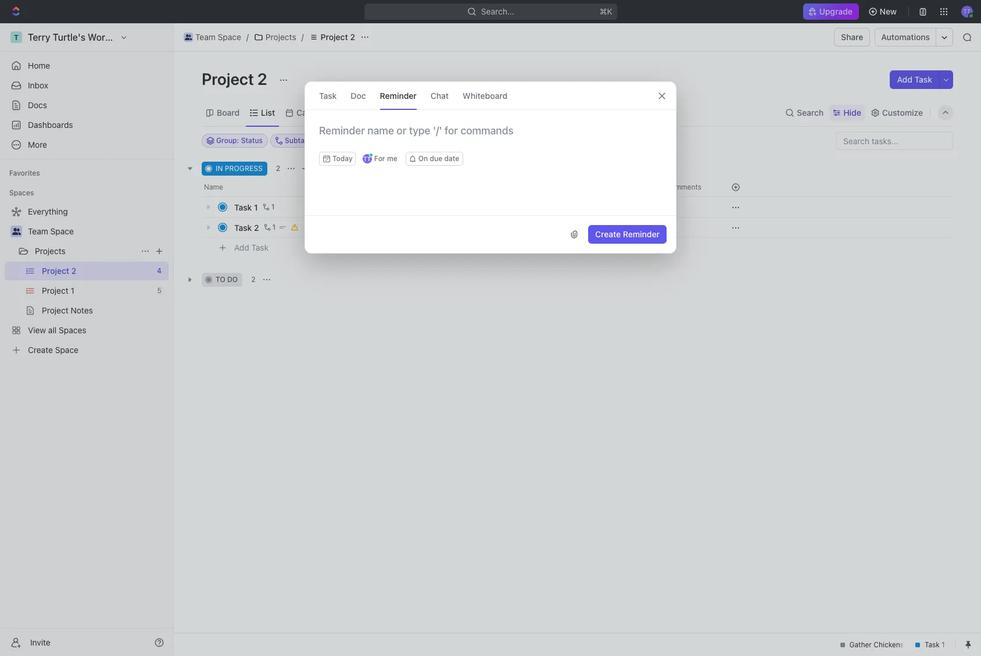 Task type: locate. For each thing, give the bounding box(es) containing it.
reminder
[[380, 90, 417, 100], [623, 229, 660, 239]]

docs link
[[5, 96, 169, 115]]

1 horizontal spatial team space link
[[181, 30, 244, 44]]

on
[[419, 154, 428, 163]]

inbox
[[28, 80, 48, 90]]

2 vertical spatial add
[[234, 242, 249, 252]]

1 horizontal spatial project
[[321, 32, 348, 42]]

1 horizontal spatial projects
[[266, 32, 296, 42]]

project 2 inside project 2 link
[[321, 32, 355, 42]]

add task down task 2
[[234, 242, 269, 252]]

today
[[333, 154, 353, 163]]

1 button for 1
[[260, 201, 277, 213]]

0 horizontal spatial projects
[[35, 246, 66, 256]]

1 horizontal spatial projects link
[[251, 30, 299, 44]]

1 vertical spatial team space link
[[28, 222, 166, 241]]

1 right task 2
[[273, 223, 276, 231]]

1 vertical spatial team space
[[28, 226, 74, 236]]

task 2
[[234, 222, 259, 232]]

team space
[[195, 32, 241, 42], [28, 226, 74, 236]]

project 2
[[321, 32, 355, 42], [202, 69, 271, 88]]

whiteboard button
[[463, 82, 508, 109]]

sidebar navigation
[[0, 23, 174, 656]]

task button
[[319, 82, 337, 109]]

space inside tree
[[50, 226, 74, 236]]

1 vertical spatial project 2
[[202, 69, 271, 88]]

team space link
[[181, 30, 244, 44], [28, 222, 166, 241]]

1 horizontal spatial add
[[312, 164, 326, 173]]

team
[[195, 32, 216, 42], [28, 226, 48, 236]]

project 2 link
[[306, 30, 358, 44]]

0 vertical spatial add
[[898, 74, 913, 84]]

team right user group icon
[[195, 32, 216, 42]]

2 horizontal spatial add task
[[898, 74, 933, 84]]

1 vertical spatial 1 button
[[261, 222, 278, 233]]

tree containing team space
[[5, 202, 169, 359]]

1 vertical spatial projects
[[35, 246, 66, 256]]

0 horizontal spatial team space link
[[28, 222, 166, 241]]

2 / from the left
[[302, 32, 304, 42]]

1 button right task 2
[[261, 222, 278, 233]]

tt
[[364, 155, 371, 162]]

0 vertical spatial project 2
[[321, 32, 355, 42]]

whiteboard
[[463, 90, 508, 100]]

task up task 2
[[234, 202, 252, 212]]

reminder button
[[380, 82, 417, 109]]

task 1
[[234, 202, 258, 212]]

project
[[321, 32, 348, 42], [202, 69, 254, 88]]

create reminder button
[[589, 225, 667, 244]]

/
[[247, 32, 249, 42], [302, 32, 304, 42]]

add task
[[898, 74, 933, 84], [312, 164, 343, 173], [234, 242, 269, 252]]

0 vertical spatial space
[[218, 32, 241, 42]]

0 horizontal spatial space
[[50, 226, 74, 236]]

1 vertical spatial add
[[312, 164, 326, 173]]

to do
[[216, 275, 238, 284]]

date
[[445, 154, 460, 163]]

on due date
[[419, 154, 460, 163]]

add task down 'today'
[[312, 164, 343, 173]]

doc button
[[351, 82, 366, 109]]

home
[[28, 60, 50, 70]]

add down task 2
[[234, 242, 249, 252]]

to
[[216, 275, 226, 284]]

0 horizontal spatial /
[[247, 32, 249, 42]]

team inside tree
[[28, 226, 48, 236]]

search...
[[481, 6, 514, 16]]

add task button down task 2
[[229, 241, 273, 255]]

0 horizontal spatial team space
[[28, 226, 74, 236]]

add down "calendar" link
[[312, 164, 326, 173]]

0 horizontal spatial add task
[[234, 242, 269, 252]]

0 horizontal spatial projects link
[[35, 242, 136, 261]]

reminder up gantt 'link'
[[380, 90, 417, 100]]

add task button up the customize
[[891, 70, 940, 89]]

0 horizontal spatial add
[[234, 242, 249, 252]]

assignees button
[[470, 134, 524, 148]]

0 horizontal spatial add task button
[[229, 241, 273, 255]]

2 horizontal spatial add task button
[[891, 70, 940, 89]]

assignees
[[485, 136, 519, 145]]

on due date button
[[406, 152, 464, 166]]

team space right user group image
[[28, 226, 74, 236]]

add task up the customize
[[898, 74, 933, 84]]

customize button
[[868, 104, 927, 121]]

doc
[[351, 90, 366, 100]]

team space right user group icon
[[195, 32, 241, 42]]

1 vertical spatial add task button
[[299, 162, 348, 176]]

1 vertical spatial reminder
[[623, 229, 660, 239]]

0 vertical spatial team
[[195, 32, 216, 42]]

automations
[[882, 32, 931, 42]]

reminder right create
[[623, 229, 660, 239]]

1 horizontal spatial team space
[[195, 32, 241, 42]]

0 vertical spatial team space link
[[181, 30, 244, 44]]

create reminder
[[596, 229, 660, 239]]

1 vertical spatial team
[[28, 226, 48, 236]]

1 horizontal spatial add task
[[312, 164, 343, 173]]

1 horizontal spatial project 2
[[321, 32, 355, 42]]

2 vertical spatial add task button
[[229, 241, 273, 255]]

search
[[797, 107, 824, 117]]

0 vertical spatial projects
[[266, 32, 296, 42]]

0 horizontal spatial team
[[28, 226, 48, 236]]

share button
[[835, 28, 871, 47]]

0 vertical spatial reminder
[[380, 90, 417, 100]]

1 button right the task 1 at the top left of page
[[260, 201, 277, 213]]

dialog
[[305, 81, 677, 254]]

add
[[898, 74, 913, 84], [312, 164, 326, 173], [234, 242, 249, 252]]

⌘k
[[600, 6, 613, 16]]

add task button left tt
[[299, 162, 348, 176]]

in progress
[[216, 164, 263, 173]]

do
[[227, 275, 238, 284]]

0 vertical spatial team space
[[195, 32, 241, 42]]

0 vertical spatial projects link
[[251, 30, 299, 44]]

0 vertical spatial 1 button
[[260, 201, 277, 213]]

1 horizontal spatial space
[[218, 32, 241, 42]]

hide button
[[830, 104, 865, 121]]

task down 'today'
[[328, 164, 343, 173]]

1 vertical spatial projects link
[[35, 242, 136, 261]]

1 right the task 1 at the top left of page
[[271, 202, 275, 211]]

projects link
[[251, 30, 299, 44], [35, 242, 136, 261]]

1 horizontal spatial /
[[302, 32, 304, 42]]

2
[[350, 32, 355, 42], [258, 69, 267, 88], [276, 164, 280, 173], [254, 222, 259, 232], [251, 275, 256, 284]]

space
[[218, 32, 241, 42], [50, 226, 74, 236]]

team right user group image
[[28, 226, 48, 236]]

1 button for 2
[[261, 222, 278, 233]]

0 vertical spatial project
[[321, 32, 348, 42]]

0 horizontal spatial project
[[202, 69, 254, 88]]

1 button
[[260, 201, 277, 213], [261, 222, 278, 233]]

dashboards link
[[5, 116, 169, 134]]

1 horizontal spatial reminder
[[623, 229, 660, 239]]

add up the customize
[[898, 74, 913, 84]]

chat button
[[431, 82, 449, 109]]

1 horizontal spatial team
[[195, 32, 216, 42]]

table link
[[351, 104, 374, 121]]

1 vertical spatial space
[[50, 226, 74, 236]]

list
[[261, 107, 275, 117]]

docs
[[28, 100, 47, 110]]

space right user group icon
[[218, 32, 241, 42]]

upgrade
[[820, 6, 854, 16]]

1
[[254, 202, 258, 212], [271, 202, 275, 211], [273, 223, 276, 231]]

tree
[[5, 202, 169, 359]]

today button
[[319, 152, 356, 166]]

0 horizontal spatial reminder
[[380, 90, 417, 100]]

add task button
[[891, 70, 940, 89], [299, 162, 348, 176], [229, 241, 273, 255]]

projects
[[266, 32, 296, 42], [35, 246, 66, 256]]

0 vertical spatial add task
[[898, 74, 933, 84]]

task up calendar
[[319, 90, 337, 100]]

task
[[915, 74, 933, 84], [319, 90, 337, 100], [328, 164, 343, 173], [234, 202, 252, 212], [234, 222, 252, 232], [252, 242, 269, 252]]

space right user group image
[[50, 226, 74, 236]]

0 horizontal spatial project 2
[[202, 69, 271, 88]]



Task type: vqa. For each thing, say whether or not it's contained in the screenshot.
For me
yes



Task type: describe. For each thing, give the bounding box(es) containing it.
task up the customize
[[915, 74, 933, 84]]

2 horizontal spatial add
[[898, 74, 913, 84]]

list link
[[259, 104, 275, 121]]

progress
[[225, 164, 263, 173]]

automations button
[[876, 29, 936, 46]]

1 for task 1
[[271, 202, 275, 211]]

for
[[374, 154, 385, 163]]

team space inside tree
[[28, 226, 74, 236]]

task down task 2
[[252, 242, 269, 252]]

reminder inside 'button'
[[623, 229, 660, 239]]

favorites button
[[5, 166, 45, 180]]

1 vertical spatial add task
[[312, 164, 343, 173]]

team space link inside tree
[[28, 222, 166, 241]]

share
[[842, 32, 864, 42]]

gantt
[[395, 107, 416, 117]]

calendar
[[297, 107, 331, 117]]

dialog containing task
[[305, 81, 677, 254]]

for me
[[374, 154, 398, 163]]

board link
[[215, 104, 240, 121]]

home link
[[5, 56, 169, 75]]

upgrade link
[[804, 3, 859, 20]]

1 horizontal spatial add task button
[[299, 162, 348, 176]]

1 for task 2
[[273, 223, 276, 231]]

1 up task 2
[[254, 202, 258, 212]]

user group image
[[185, 34, 192, 40]]

chat
[[431, 90, 449, 100]]

table
[[353, 107, 374, 117]]

me
[[387, 154, 398, 163]]

dashboards
[[28, 120, 73, 130]]

board
[[217, 107, 240, 117]]

1 vertical spatial project
[[202, 69, 254, 88]]

due
[[430, 154, 443, 163]]

0 vertical spatial add task button
[[891, 70, 940, 89]]

hide
[[844, 107, 862, 117]]

search button
[[782, 104, 828, 121]]

favorites
[[9, 169, 40, 177]]

new
[[880, 6, 897, 16]]

task down the task 1 at the top left of page
[[234, 222, 252, 232]]

projects link inside tree
[[35, 242, 136, 261]]

projects inside tree
[[35, 246, 66, 256]]

user group image
[[12, 228, 21, 235]]

in
[[216, 164, 223, 173]]

gantt link
[[393, 104, 416, 121]]

1 / from the left
[[247, 32, 249, 42]]

tree inside sidebar navigation
[[5, 202, 169, 359]]

2 vertical spatial add task
[[234, 242, 269, 252]]

invite
[[30, 637, 50, 647]]

inbox link
[[5, 76, 169, 95]]

Search tasks... text field
[[837, 132, 953, 149]]

customize
[[883, 107, 924, 117]]

Reminder na﻿me or type '/' for commands text field
[[305, 124, 676, 152]]

calendar link
[[294, 104, 331, 121]]

new button
[[864, 2, 904, 21]]

create
[[596, 229, 621, 239]]

spaces
[[9, 188, 34, 197]]



